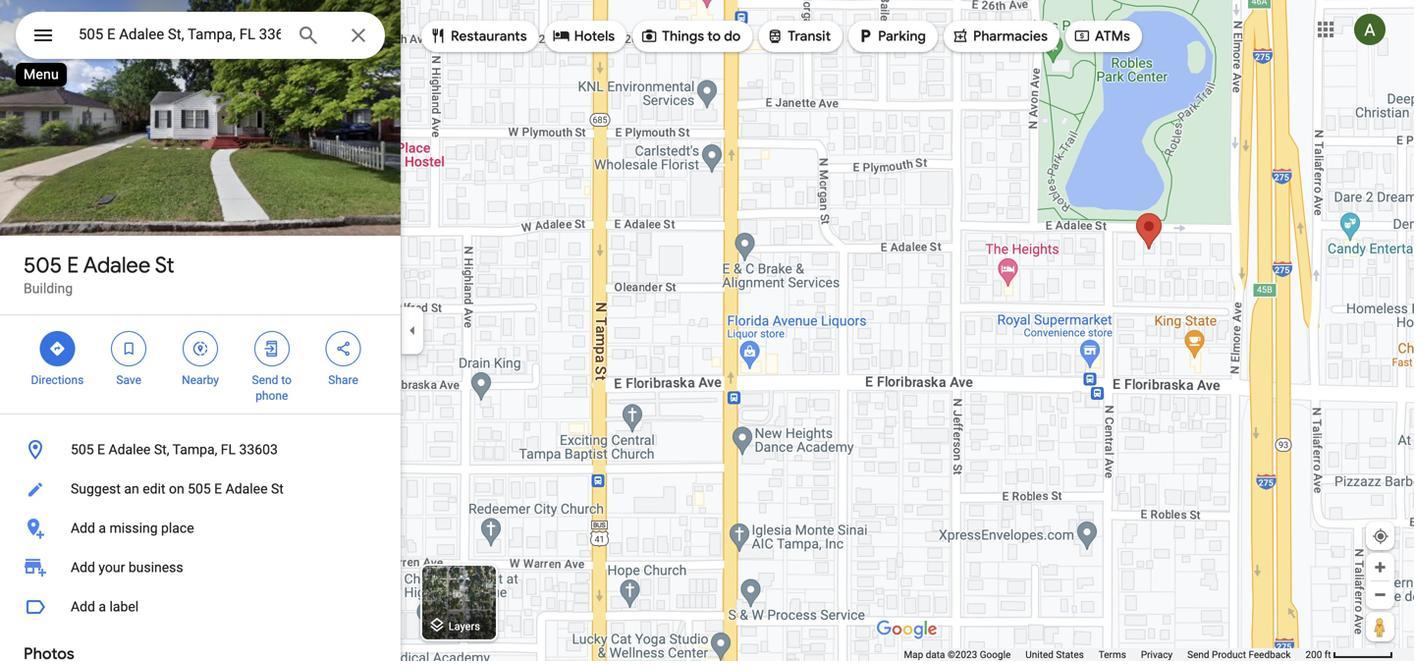 Task type: locate. For each thing, give the bounding box(es) containing it.
to up phone
[[281, 373, 292, 387]]

 button
[[16, 12, 71, 63]]

add
[[71, 520, 95, 536], [71, 559, 95, 576], [71, 599, 95, 615]]

add for add a missing place
[[71, 520, 95, 536]]

map
[[904, 649, 923, 661]]

none field inside 505 e adalee st, tampa, fl 33603 field
[[79, 23, 281, 46]]

505 e adalee st, tampa, fl 33603 button
[[0, 430, 401, 469]]

1 vertical spatial 505
[[71, 441, 94, 458]]

0 vertical spatial add
[[71, 520, 95, 536]]

505 up the suggest
[[71, 441, 94, 458]]

0 horizontal spatial to
[[281, 373, 292, 387]]

share
[[328, 373, 358, 387]]

add inside 'button'
[[71, 520, 95, 536]]

google maps element
[[0, 0, 1414, 661]]

e up building
[[67, 251, 79, 279]]

None field
[[79, 23, 281, 46]]

0 horizontal spatial 505
[[24, 251, 62, 279]]

save
[[116, 373, 141, 387]]

e down fl
[[214, 481, 222, 497]]

do
[[724, 28, 741, 45]]

a inside button
[[99, 599, 106, 615]]

0 vertical spatial to
[[707, 28, 721, 45]]

adalee up 
[[83, 251, 151, 279]]

states
[[1056, 649, 1084, 661]]

1 vertical spatial e
[[97, 441, 105, 458]]

1 horizontal spatial st
[[271, 481, 284, 497]]

united states
[[1026, 649, 1084, 661]]

an
[[124, 481, 139, 497]]

adalee left st,
[[109, 441, 151, 458]]

3 add from the top
[[71, 599, 95, 615]]

pharmacies
[[973, 28, 1048, 45]]

map data ©2023 google
[[904, 649, 1011, 661]]

a inside 'button'
[[99, 520, 106, 536]]

505 e adalee st main content
[[0, 0, 401, 661]]

edit
[[143, 481, 166, 497]]

send inside the send to phone
[[252, 373, 278, 387]]

add inside button
[[71, 599, 95, 615]]

1 vertical spatial add
[[71, 559, 95, 576]]

 restaurants
[[429, 25, 527, 47]]

a left missing
[[99, 520, 106, 536]]

parking
[[878, 28, 926, 45]]

to left do
[[707, 28, 721, 45]]

adalee inside 505 e adalee st building
[[83, 251, 151, 279]]

505 for st,
[[71, 441, 94, 458]]

0 vertical spatial adalee
[[83, 251, 151, 279]]

2 a from the top
[[99, 599, 106, 615]]

add for add your business
[[71, 559, 95, 576]]

send product feedback button
[[1188, 648, 1291, 661]]

1 horizontal spatial send
[[1188, 649, 1210, 661]]

send for send to phone
[[252, 373, 278, 387]]

send left product
[[1188, 649, 1210, 661]]

e
[[67, 251, 79, 279], [97, 441, 105, 458], [214, 481, 222, 497]]

add a missing place button
[[0, 509, 401, 548]]

1 a from the top
[[99, 520, 106, 536]]

505 inside 505 e adalee st, tampa, fl 33603 button
[[71, 441, 94, 458]]

2 horizontal spatial e
[[214, 481, 222, 497]]

add left your
[[71, 559, 95, 576]]

1 vertical spatial adalee
[[109, 441, 151, 458]]

add down the suggest
[[71, 520, 95, 536]]

united states button
[[1026, 648, 1084, 661]]

1 vertical spatial a
[[99, 599, 106, 615]]

0 vertical spatial 505
[[24, 251, 62, 279]]

show your location image
[[1372, 527, 1390, 545]]


[[1073, 25, 1091, 47]]

business
[[128, 559, 183, 576]]


[[641, 25, 658, 47]]

e up the suggest
[[97, 441, 105, 458]]

505 right the on
[[188, 481, 211, 497]]

footer containing map data ©2023 google
[[904, 648, 1306, 661]]

1 horizontal spatial to
[[707, 28, 721, 45]]

505 e adalee st building
[[24, 251, 174, 297]]

feedback
[[1249, 649, 1291, 661]]

0 horizontal spatial e
[[67, 251, 79, 279]]

send
[[252, 373, 278, 387], [1188, 649, 1210, 661]]

a left label
[[99, 599, 106, 615]]

1 vertical spatial to
[[281, 373, 292, 387]]

adalee down 33603
[[226, 481, 268, 497]]

adalee for st
[[83, 251, 151, 279]]

505 E Adalee St, Tampa, FL 33603 field
[[16, 12, 385, 59]]

terms
[[1099, 649, 1126, 661]]

to inside the send to phone
[[281, 373, 292, 387]]

send inside send product feedback button
[[1188, 649, 1210, 661]]

privacy button
[[1141, 648, 1173, 661]]

©2023
[[948, 649, 978, 661]]

200
[[1306, 649, 1322, 661]]

a
[[99, 520, 106, 536], [99, 599, 106, 615]]

0 horizontal spatial st
[[155, 251, 174, 279]]

footer
[[904, 648, 1306, 661]]

data
[[926, 649, 945, 661]]

 parking
[[857, 25, 926, 47]]

show street view coverage image
[[1366, 612, 1395, 641]]

505
[[24, 251, 62, 279], [71, 441, 94, 458], [188, 481, 211, 497]]

2 vertical spatial add
[[71, 599, 95, 615]]

1 horizontal spatial e
[[97, 441, 105, 458]]

2 add from the top
[[71, 559, 95, 576]]

2 vertical spatial 505
[[188, 481, 211, 497]]

1 vertical spatial st
[[271, 481, 284, 497]]

layers
[[449, 620, 480, 632]]

0 vertical spatial st
[[155, 251, 174, 279]]

505 inside 505 e adalee st building
[[24, 251, 62, 279]]

adalee
[[83, 251, 151, 279], [109, 441, 151, 458], [226, 481, 268, 497]]

e inside 505 e adalee st building
[[67, 251, 79, 279]]

footer inside google maps element
[[904, 648, 1306, 661]]

0 horizontal spatial send
[[252, 373, 278, 387]]

1 add from the top
[[71, 520, 95, 536]]

st
[[155, 251, 174, 279], [271, 481, 284, 497]]

add left label
[[71, 599, 95, 615]]


[[335, 338, 352, 359]]

0 vertical spatial send
[[252, 373, 278, 387]]

505 e adalee st, tampa, fl 33603
[[71, 441, 278, 458]]

2 vertical spatial e
[[214, 481, 222, 497]]

1 vertical spatial send
[[1188, 649, 1210, 661]]

product
[[1212, 649, 1246, 661]]

505 up building
[[24, 251, 62, 279]]

0 vertical spatial e
[[67, 251, 79, 279]]

0 vertical spatial a
[[99, 520, 106, 536]]

to
[[707, 28, 721, 45], [281, 373, 292, 387]]

2 horizontal spatial 505
[[188, 481, 211, 497]]

 pharmacies
[[952, 25, 1048, 47]]

add your business
[[71, 559, 183, 576]]

st inside 505 e adalee st building
[[155, 251, 174, 279]]

1 horizontal spatial 505
[[71, 441, 94, 458]]

send up phone
[[252, 373, 278, 387]]

collapse side panel image
[[402, 320, 423, 341]]


[[120, 338, 138, 359]]



Task type: describe. For each thing, give the bounding box(es) containing it.
google
[[980, 649, 1011, 661]]

e for st
[[67, 251, 79, 279]]

zoom out image
[[1373, 587, 1388, 602]]

your
[[99, 559, 125, 576]]

2 vertical spatial adalee
[[226, 481, 268, 497]]

505 for st
[[24, 251, 62, 279]]

place
[[161, 520, 194, 536]]

label
[[109, 599, 139, 615]]

nearby
[[182, 373, 219, 387]]

 hotels
[[553, 25, 615, 47]]

send to phone
[[252, 373, 292, 403]]

add a missing place
[[71, 520, 194, 536]]

200 ft button
[[1306, 649, 1394, 661]]

restaurants
[[451, 28, 527, 45]]

transit
[[788, 28, 831, 45]]

200 ft
[[1306, 649, 1331, 661]]

atms
[[1095, 28, 1130, 45]]

adalee for st,
[[109, 441, 151, 458]]

united
[[1026, 649, 1054, 661]]


[[553, 25, 570, 47]]

suggest an edit on 505 e adalee st button
[[0, 469, 401, 509]]

suggest an edit on 505 e adalee st
[[71, 481, 284, 497]]

google account: angela cha  
(angela.cha@adept.ai) image
[[1354, 14, 1386, 45]]


[[429, 25, 447, 47]]

a for missing
[[99, 520, 106, 536]]

things
[[662, 28, 704, 45]]

phone
[[256, 389, 288, 403]]

tampa,
[[173, 441, 217, 458]]


[[31, 21, 55, 50]]

send product feedback
[[1188, 649, 1291, 661]]

send for send product feedback
[[1188, 649, 1210, 661]]

 search field
[[16, 12, 385, 63]]

add your business link
[[0, 548, 401, 587]]

add for add a label
[[71, 599, 95, 615]]

actions for 505 e adalee st region
[[0, 315, 401, 414]]

terms button
[[1099, 648, 1126, 661]]

st,
[[154, 441, 169, 458]]

directions
[[31, 373, 84, 387]]

fl
[[221, 441, 236, 458]]

add a label
[[71, 599, 139, 615]]

ft
[[1325, 649, 1331, 661]]

 transit
[[766, 25, 831, 47]]

suggest
[[71, 481, 121, 497]]

hotels
[[574, 28, 615, 45]]


[[952, 25, 969, 47]]

505 inside suggest an edit on 505 e adalee st button
[[188, 481, 211, 497]]

a for label
[[99, 599, 106, 615]]

st inside button
[[271, 481, 284, 497]]

e for st,
[[97, 441, 105, 458]]

to inside " things to do"
[[707, 28, 721, 45]]

33603
[[239, 441, 278, 458]]


[[263, 338, 281, 359]]


[[192, 338, 209, 359]]

zoom in image
[[1373, 560, 1388, 575]]


[[857, 25, 874, 47]]


[[766, 25, 784, 47]]

building
[[24, 280, 73, 297]]

add a label button
[[0, 587, 401, 627]]

 atms
[[1073, 25, 1130, 47]]

 things to do
[[641, 25, 741, 47]]

on
[[169, 481, 184, 497]]

privacy
[[1141, 649, 1173, 661]]


[[49, 338, 66, 359]]

missing
[[109, 520, 158, 536]]



Task type: vqa. For each thing, say whether or not it's contained in the screenshot.


